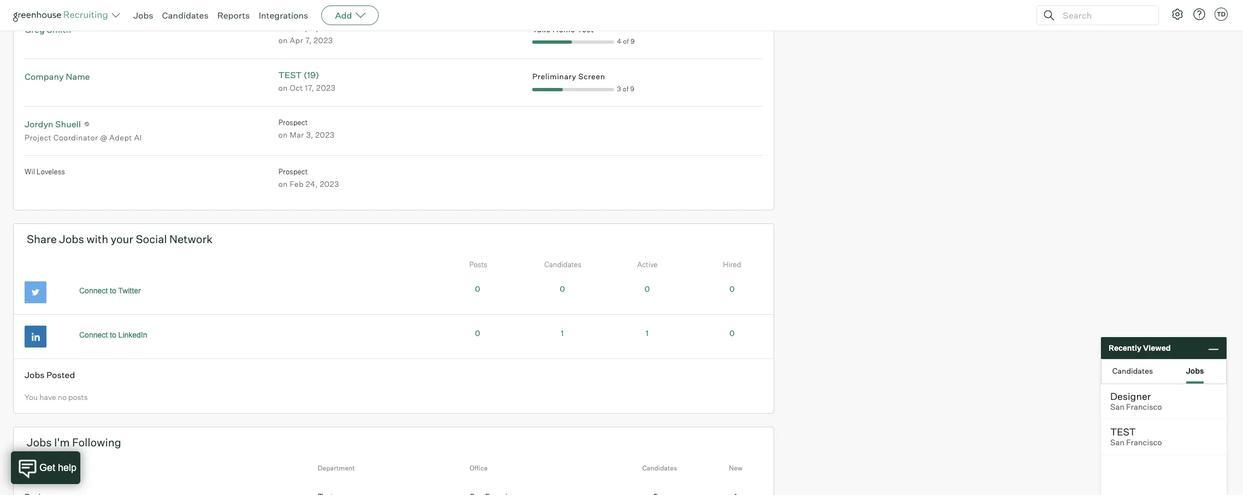 Task type: vqa. For each thing, say whether or not it's contained in the screenshot.
'Davis'
no



Task type: locate. For each thing, give the bounding box(es) containing it.
to inside button
[[110, 331, 116, 340]]

9 for company name
[[631, 85, 635, 93]]

on
[[279, 36, 288, 45], [279, 83, 288, 92], [279, 130, 288, 139], [279, 179, 288, 188]]

1 1 from the left
[[561, 329, 564, 338]]

twitter
[[118, 287, 141, 295]]

test
[[279, 22, 302, 33], [279, 70, 302, 81], [1111, 426, 1136, 438]]

2 connect from the top
[[79, 331, 108, 340]]

1 vertical spatial 9
[[631, 85, 635, 93]]

1 vertical spatial name
[[66, 71, 90, 82]]

1 prospect from the top
[[279, 118, 308, 127]]

0 vertical spatial to
[[110, 287, 116, 295]]

2 francisco from the top
[[1127, 438, 1163, 448]]

0 vertical spatial of
[[623, 37, 629, 46]]

prospect
[[279, 118, 308, 127], [279, 167, 308, 176]]

san for test
[[1111, 438, 1125, 448]]

prospect up "feb"
[[279, 167, 308, 176]]

1 test (19) link from the top
[[279, 22, 319, 33]]

on inside test (19) on apr 7, 2023
[[279, 36, 288, 45]]

test (19) link
[[279, 22, 319, 33], [279, 70, 319, 81]]

1 vertical spatial of
[[623, 85, 629, 93]]

prospect on mar 3, 2023
[[279, 118, 335, 139]]

connect left twitter
[[79, 287, 108, 295]]

active
[[638, 260, 658, 269]]

1 for 2nd "1" link from the left
[[646, 329, 649, 338]]

3 on from the top
[[279, 130, 288, 139]]

1 vertical spatial to
[[110, 331, 116, 340]]

2 test (19) link from the top
[[279, 70, 319, 81]]

test (19) link up the oct
[[279, 70, 319, 81]]

reports link
[[217, 10, 250, 21]]

9 for greg smith
[[631, 37, 635, 46]]

tab list containing candidates
[[1102, 360, 1227, 384]]

francisco inside test san francisco
[[1127, 438, 1163, 448]]

1 vertical spatial prospect
[[279, 167, 308, 176]]

francisco down designer san francisco
[[1127, 438, 1163, 448]]

mar
[[290, 130, 304, 139]]

0
[[475, 284, 480, 294], [560, 284, 565, 294], [645, 284, 650, 294], [730, 284, 735, 294], [475, 329, 480, 338], [730, 329, 735, 338]]

connect
[[79, 287, 108, 295], [79, 331, 108, 340]]

on left "apr"
[[279, 36, 288, 45]]

2023 right the 17,
[[316, 83, 336, 92]]

1 vertical spatial san
[[1111, 438, 1125, 448]]

to
[[110, 287, 116, 295], [110, 331, 116, 340]]

to left twitter
[[110, 287, 116, 295]]

1 on from the top
[[279, 36, 288, 45]]

2 on from the top
[[279, 83, 288, 92]]

1 vertical spatial test (19) link
[[279, 70, 319, 81]]

posts
[[469, 260, 488, 269]]

0 link
[[475, 284, 480, 294], [560, 284, 565, 294], [645, 284, 650, 294], [730, 284, 735, 294], [475, 329, 480, 338], [730, 329, 735, 338]]

following image
[[84, 121, 90, 128]]

integrations
[[259, 10, 308, 21]]

2 1 from the left
[[646, 329, 649, 338]]

on left the oct
[[279, 83, 288, 92]]

san
[[1111, 402, 1125, 412], [1111, 438, 1125, 448]]

1 horizontal spatial 1
[[646, 329, 649, 338]]

2023 right 7, at left top
[[314, 36, 333, 45]]

2023 right 3, at left
[[315, 130, 335, 139]]

wil loveless
[[25, 167, 65, 176]]

17,
[[305, 83, 314, 92]]

1 san from the top
[[1111, 402, 1125, 412]]

(19) up 7, at left top
[[304, 22, 319, 33]]

0 vertical spatial test (19) link
[[279, 22, 319, 33]]

(19)
[[304, 22, 319, 33], [304, 70, 319, 81]]

connect inside button
[[79, 331, 108, 340]]

test down integrations link
[[279, 22, 302, 33]]

of
[[623, 37, 629, 46], [623, 85, 629, 93]]

on left "feb"
[[279, 179, 288, 188]]

9 right 3
[[631, 85, 635, 93]]

4 on from the top
[[279, 179, 288, 188]]

0 vertical spatial (19)
[[304, 22, 319, 33]]

referred for
[[279, 6, 320, 15]]

project
[[25, 133, 51, 142]]

Search text field
[[1060, 7, 1149, 23]]

feb
[[290, 179, 304, 188]]

have
[[39, 392, 56, 402]]

jobs for jobs link
[[133, 10, 153, 21]]

francisco
[[1127, 402, 1163, 412], [1127, 438, 1163, 448]]

francisco up test san francisco
[[1127, 402, 1163, 412]]

social
[[136, 233, 167, 246]]

9
[[631, 37, 635, 46], [631, 85, 635, 93]]

9 right 4
[[631, 37, 635, 46]]

tab list
[[1102, 360, 1227, 384]]

preliminary
[[533, 72, 577, 81]]

name up greg
[[25, 6, 45, 15]]

smith
[[47, 24, 71, 35]]

prospect inside the prospect on mar 3, 2023
[[279, 118, 308, 127]]

screen
[[579, 72, 605, 81]]

shuell
[[55, 119, 81, 130]]

test up the oct
[[279, 70, 302, 81]]

1 to from the top
[[110, 287, 116, 295]]

2023 inside test (19) on apr 7, 2023
[[314, 36, 333, 45]]

test (19) link for company name
[[279, 70, 319, 81]]

designer
[[1111, 390, 1151, 402]]

jobs for jobs posted
[[25, 370, 45, 381]]

2 san from the top
[[1111, 438, 1125, 448]]

1 vertical spatial (19)
[[304, 70, 319, 81]]

to inside "button"
[[110, 287, 116, 295]]

(19) inside test (19) on oct 17, 2023
[[304, 70, 319, 81]]

to left the linkedin
[[110, 331, 116, 340]]

francisco inside designer san francisco
[[1127, 402, 1163, 412]]

jobs link
[[133, 10, 153, 21]]

jordyn
[[25, 119, 53, 130]]

2023 inside the prospect on mar 3, 2023
[[315, 130, 335, 139]]

connect for 1
[[79, 331, 108, 340]]

name right company
[[66, 71, 90, 82]]

2 to from the top
[[110, 331, 116, 340]]

your
[[111, 233, 133, 246]]

1 connect from the top
[[79, 287, 108, 295]]

1 for second "1" link from the right
[[561, 329, 564, 338]]

2023 inside test (19) on oct 17, 2023
[[316, 83, 336, 92]]

0 horizontal spatial 1 link
[[561, 329, 564, 338]]

san down designer san francisco
[[1111, 438, 1125, 448]]

1 vertical spatial francisco
[[1127, 438, 1163, 448]]

0 vertical spatial test
[[279, 22, 302, 33]]

2 (19) from the top
[[304, 70, 319, 81]]

connect for 0
[[79, 287, 108, 295]]

prospect up mar
[[279, 118, 308, 127]]

configure image
[[1171, 8, 1185, 21]]

san inside designer san francisco
[[1111, 402, 1125, 412]]

test down designer san francisco
[[1111, 426, 1136, 438]]

recently
[[1109, 343, 1142, 353]]

1 horizontal spatial 1 link
[[646, 329, 649, 338]]

san up test san francisco
[[1111, 402, 1125, 412]]

2 vertical spatial test
[[1111, 426, 1136, 438]]

of for name
[[623, 85, 629, 93]]

prospect inside prospect on feb 24, 2023
[[279, 167, 308, 176]]

0 horizontal spatial 1
[[561, 329, 564, 338]]

td button
[[1213, 5, 1230, 23]]

1 vertical spatial connect
[[79, 331, 108, 340]]

2023 right 24,
[[320, 179, 339, 188]]

2023
[[314, 36, 333, 45], [316, 83, 336, 92], [315, 130, 335, 139], [320, 179, 339, 188]]

connect to linkedin
[[79, 331, 147, 340]]

office
[[470, 464, 488, 473]]

of right 3
[[623, 85, 629, 93]]

connect left the linkedin
[[79, 331, 108, 340]]

test inside test (19) on apr 7, 2023
[[279, 22, 302, 33]]

add
[[335, 10, 352, 21]]

san inside test san francisco
[[1111, 438, 1125, 448]]

reports
[[217, 10, 250, 21]]

to for 1
[[110, 331, 116, 340]]

posts
[[68, 392, 88, 402]]

0 vertical spatial prospect
[[279, 118, 308, 127]]

0 vertical spatial san
[[1111, 402, 1125, 412]]

0 vertical spatial francisco
[[1127, 402, 1163, 412]]

connect inside "button"
[[79, 287, 108, 295]]

candidates link
[[162, 10, 209, 21]]

1 (19) from the top
[[304, 22, 319, 33]]

1 vertical spatial test
[[279, 70, 302, 81]]

no
[[58, 392, 67, 402]]

0 vertical spatial 9
[[631, 37, 635, 46]]

1 link
[[561, 329, 564, 338], [646, 329, 649, 338]]

prospect for feb
[[279, 167, 308, 176]]

0 horizontal spatial name
[[25, 6, 45, 15]]

24,
[[306, 179, 318, 188]]

you
[[25, 392, 38, 402]]

of right 4
[[623, 37, 629, 46]]

test (19) link up "apr"
[[279, 22, 319, 33]]

on left mar
[[279, 130, 288, 139]]

on inside test (19) on oct 17, 2023
[[279, 83, 288, 92]]

0 vertical spatial connect
[[79, 287, 108, 295]]

test (19) on apr 7, 2023
[[279, 22, 333, 45]]

1
[[561, 329, 564, 338], [646, 329, 649, 338]]

test inside test (19) on oct 17, 2023
[[279, 70, 302, 81]]

1 francisco from the top
[[1127, 402, 1163, 412]]

loveless
[[36, 167, 65, 176]]

2 prospect from the top
[[279, 167, 308, 176]]

test inside test san francisco
[[1111, 426, 1136, 438]]

(19) up the 17,
[[304, 70, 319, 81]]

name
[[25, 6, 45, 15], [66, 71, 90, 82]]

(19) inside test (19) on apr 7, 2023
[[304, 22, 319, 33]]

candidates
[[162, 10, 209, 21], [545, 260, 582, 269], [1113, 366, 1154, 375], [643, 464, 677, 473]]



Task type: describe. For each thing, give the bounding box(es) containing it.
prospect on feb 24, 2023
[[279, 167, 339, 188]]

oct
[[290, 83, 303, 92]]

designer san francisco
[[1111, 390, 1163, 412]]

linkedin
[[118, 331, 147, 340]]

greg smith
[[25, 24, 71, 35]]

of for smith
[[623, 37, 629, 46]]

san for designer
[[1111, 402, 1125, 412]]

integrations link
[[259, 10, 308, 21]]

company
[[25, 71, 64, 82]]

wil
[[25, 167, 35, 176]]

connect to twitter
[[79, 287, 141, 295]]

3,
[[306, 130, 313, 139]]

you have no posts
[[25, 392, 88, 402]]

i'm
[[54, 436, 70, 450]]

company name link
[[25, 71, 90, 82]]

new
[[729, 464, 743, 473]]

test for greg smith
[[279, 22, 302, 33]]

td button
[[1215, 8, 1228, 21]]

(19) for company name
[[304, 70, 319, 81]]

apr
[[290, 36, 303, 45]]

jordyn shuell link
[[25, 119, 81, 130]]

3 of 9
[[617, 85, 635, 93]]

share jobs with your social network
[[27, 233, 213, 246]]

referred
[[279, 6, 309, 15]]

department
[[318, 464, 355, 473]]

take
[[533, 24, 551, 34]]

7,
[[305, 36, 312, 45]]

francisco for designer
[[1127, 402, 1163, 412]]

jobs posted
[[25, 370, 75, 381]]

project coordinator @ adept ai
[[25, 133, 142, 142]]

@
[[100, 133, 107, 142]]

0 vertical spatial name
[[25, 6, 45, 15]]

to for 0
[[110, 287, 116, 295]]

jordyn shuell
[[25, 119, 81, 130]]

greenhouse recruiting image
[[13, 9, 112, 22]]

hired
[[723, 260, 741, 269]]

2023 inside prospect on feb 24, 2023
[[320, 179, 339, 188]]

take home test
[[533, 24, 594, 34]]

on inside prospect on feb 24, 2023
[[279, 179, 288, 188]]

viewed
[[1144, 343, 1171, 353]]

preliminary screen
[[533, 72, 605, 81]]

coordinator
[[53, 133, 98, 142]]

4 of 9
[[617, 37, 635, 46]]

company name
[[25, 71, 90, 82]]

share
[[27, 233, 57, 246]]

1 horizontal spatial name
[[66, 71, 90, 82]]

test san francisco
[[1111, 426, 1163, 448]]

add button
[[322, 5, 379, 25]]

test (19) link for greg smith
[[279, 22, 319, 33]]

on inside the prospect on mar 3, 2023
[[279, 130, 288, 139]]

greg
[[25, 24, 45, 35]]

connect to twitter button
[[67, 282, 153, 300]]

recently viewed
[[1109, 343, 1171, 353]]

greg smith link
[[25, 24, 71, 35]]

test (19) on oct 17, 2023
[[279, 70, 336, 92]]

(19) for greg smith
[[304, 22, 319, 33]]

1 1 link from the left
[[561, 329, 564, 338]]

test for company name
[[279, 70, 302, 81]]

test
[[577, 24, 594, 34]]

adept
[[109, 133, 132, 142]]

for
[[310, 6, 320, 15]]

prospect for mar
[[279, 118, 308, 127]]

posted
[[46, 370, 75, 381]]

jobs for jobs i'm following
[[27, 436, 52, 450]]

home
[[553, 24, 575, 34]]

ai
[[134, 133, 142, 142]]

following
[[72, 436, 121, 450]]

job
[[25, 464, 36, 473]]

network
[[169, 233, 213, 246]]

jobs i'm following
[[27, 436, 121, 450]]

francisco for test
[[1127, 438, 1163, 448]]

td
[[1217, 10, 1226, 18]]

2 1 link from the left
[[646, 329, 649, 338]]

4
[[617, 37, 622, 46]]

3
[[617, 85, 621, 93]]

connect to linkedin button
[[67, 326, 159, 345]]

with
[[87, 233, 108, 246]]



